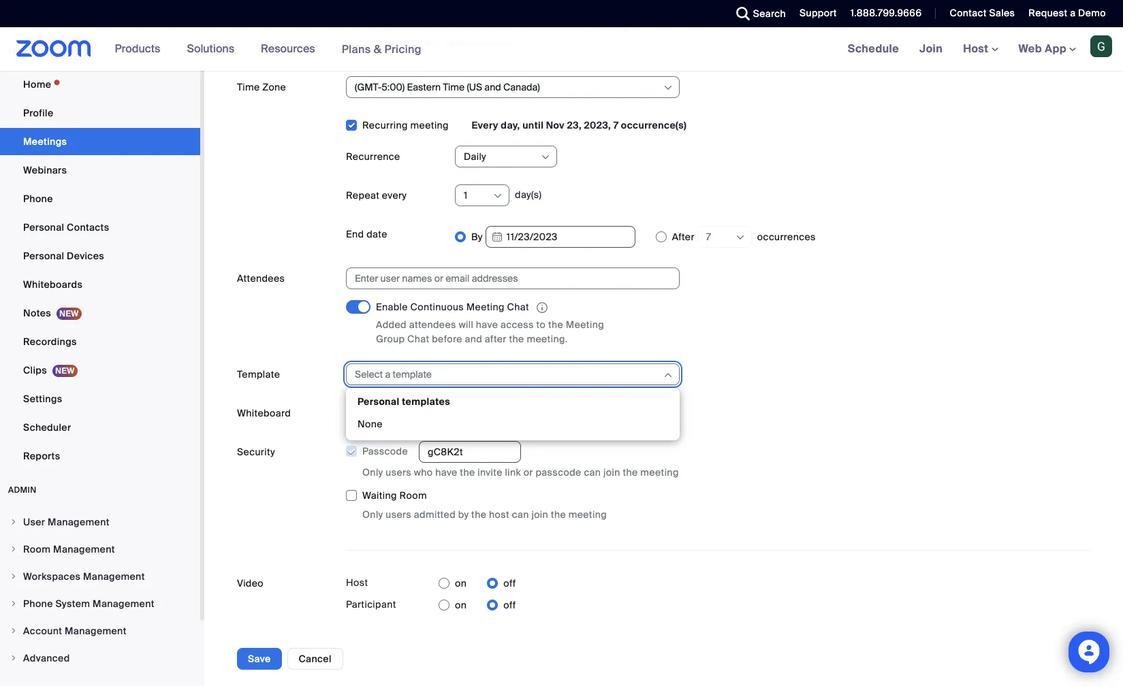 Task type: locate. For each thing, give the bounding box(es) containing it.
on down host option group
[[455, 600, 467, 612]]

right image left 'account'
[[10, 628, 18, 636]]

1 off from the top
[[503, 578, 516, 590]]

phone down webinars
[[23, 193, 53, 205]]

show options image up occurrence(s)
[[663, 82, 674, 93]]

management up phone system management menu item
[[83, 571, 145, 583]]

plans & pricing link
[[342, 42, 422, 56], [342, 42, 422, 56]]

right image
[[10, 628, 18, 636], [10, 655, 18, 663]]

1 horizontal spatial room
[[400, 490, 427, 502]]

personal for personal templates
[[358, 396, 400, 408]]

2 right image from the top
[[10, 546, 18, 554]]

on for participant
[[455, 600, 467, 612]]

1 horizontal spatial meeting.
[[592, 22, 633, 34]]

the
[[548, 319, 563, 331], [509, 333, 524, 345], [460, 467, 475, 479], [623, 467, 638, 479], [471, 509, 487, 521], [551, 509, 566, 521]]

added attendees will have access to the meeting group chat before and after the meeting.
[[376, 319, 604, 345]]

on inside participant option group
[[455, 600, 467, 612]]

search
[[753, 7, 786, 20]]

personal contacts link
[[0, 214, 200, 241]]

1 vertical spatial have
[[435, 467, 457, 479]]

off
[[503, 578, 516, 590], [503, 600, 516, 612]]

1 vertical spatial room
[[23, 544, 51, 556]]

off up participant option group
[[503, 578, 516, 590]]

0 vertical spatial personal
[[23, 222, 64, 234]]

1 right image from the top
[[10, 628, 18, 636]]

request a demo link
[[1019, 0, 1123, 27], [1029, 7, 1106, 19]]

1 vertical spatial on
[[455, 600, 467, 612]]

link
[[505, 467, 521, 479]]

chat
[[507, 301, 529, 313], [407, 333, 429, 345]]

to
[[536, 319, 546, 331]]

0 vertical spatial room
[[400, 490, 427, 502]]

1 horizontal spatial join
[[604, 467, 620, 479]]

upgrade now link
[[443, 36, 509, 48]]

right image
[[10, 519, 18, 527], [10, 546, 18, 554], [10, 573, 18, 581], [10, 600, 18, 609]]

room inside menu item
[[23, 544, 51, 556]]

0 vertical spatial meeting
[[466, 301, 505, 313]]

0 horizontal spatial whiteboard
[[237, 407, 291, 420]]

products button
[[115, 27, 166, 71]]

passcode
[[362, 446, 408, 458]]

1 vertical spatial off
[[503, 600, 516, 612]]

0 vertical spatial show options image
[[540, 152, 551, 163]]

1 only from the top
[[362, 467, 383, 479]]

1 vertical spatial show options image
[[492, 191, 503, 202]]

0 vertical spatial users
[[386, 467, 411, 479]]

2 horizontal spatial can
[[584, 467, 601, 479]]

have inside added attendees will have access to the meeting group chat before and after the meeting.
[[476, 319, 498, 331]]

webinars link
[[0, 157, 200, 184]]

on up participant option group
[[455, 578, 467, 590]]

personal up whiteboards
[[23, 250, 64, 263]]

0 vertical spatial on
[[455, 578, 467, 590]]

0 horizontal spatial meeting.
[[527, 333, 568, 345]]

enable
[[376, 301, 408, 313]]

right image left system
[[10, 600, 18, 609]]

save button
[[237, 648, 282, 670]]

reports
[[23, 451, 60, 463]]

host up participant
[[346, 577, 368, 589]]

host option group
[[439, 573, 516, 595]]

0 vertical spatial show options image
[[663, 82, 674, 93]]

meetings navigation
[[838, 27, 1123, 72]]

on inside host option group
[[455, 578, 467, 590]]

personal
[[23, 222, 64, 234], [23, 250, 64, 263], [358, 396, 400, 408]]

profile picture image
[[1090, 35, 1112, 57]]

on
[[455, 578, 467, 590], [455, 600, 467, 612]]

meeting up added attendees will have access to the meeting group chat before and after the meeting.
[[466, 301, 505, 313]]

host button
[[963, 42, 998, 56]]

recurrence
[[346, 151, 400, 163]]

7 right 2023,
[[613, 119, 619, 131]]

1 right image from the top
[[10, 519, 18, 527]]

participant option group
[[439, 595, 516, 617]]

1 vertical spatial host
[[346, 577, 368, 589]]

security group
[[345, 442, 1090, 523]]

can right passcode
[[584, 467, 601, 479]]

users down waiting room
[[386, 509, 411, 521]]

0 vertical spatial meeting
[[410, 119, 449, 131]]

0 horizontal spatial show options image
[[492, 191, 503, 202]]

7 right after in the right top of the page
[[706, 231, 711, 243]]

personal devices link
[[0, 243, 200, 270]]

home
[[23, 79, 51, 91]]

1 vertical spatial phone
[[23, 598, 53, 611]]

show options image left day(s)
[[492, 191, 503, 202]]

personal devices
[[23, 250, 104, 263]]

0 vertical spatial host
[[963, 42, 991, 56]]

1 horizontal spatial host
[[963, 42, 991, 56]]

0 vertical spatial join
[[604, 467, 620, 479]]

0 horizontal spatial host
[[346, 577, 368, 589]]

have up after
[[476, 319, 498, 331]]

upgrade
[[445, 36, 485, 48]]

management inside menu item
[[65, 626, 127, 638]]

2 whiteboard from the left
[[396, 407, 451, 420]]

day(s)
[[515, 189, 542, 201]]

can
[[439, 22, 456, 34], [584, 467, 601, 479], [512, 509, 529, 521]]

2 vertical spatial personal
[[358, 396, 400, 408]]

1 vertical spatial can
[[584, 467, 601, 479]]

7 button
[[706, 227, 747, 247]]

now
[[488, 36, 509, 48]]

join link
[[909, 27, 953, 71]]

nov
[[546, 119, 565, 131]]

1 horizontal spatial show options image
[[540, 152, 551, 163]]

0 vertical spatial phone
[[23, 193, 53, 205]]

4 right image from the top
[[10, 600, 18, 609]]

meeting. inside added attendees will have access to the meeting group chat before and after the meeting.
[[527, 333, 568, 345]]

select time zone text field
[[355, 77, 662, 97]]

can right host
[[512, 509, 529, 521]]

7 inside popup button
[[706, 231, 711, 243]]

right image inside account management menu item
[[10, 628, 18, 636]]

right image inside user management menu item
[[10, 519, 18, 527]]

account
[[23, 626, 62, 638]]

personal
[[8, 47, 54, 58]]

room down user
[[23, 544, 51, 556]]

room down who
[[400, 490, 427, 502]]

add whiteboard button
[[346, 403, 462, 425]]

notes
[[23, 308, 51, 320]]

management up the workspaces management
[[53, 544, 115, 556]]

host down contact sales
[[963, 42, 991, 56]]

right image left advanced
[[10, 655, 18, 663]]

1 vertical spatial join
[[532, 509, 548, 521]]

phone inside phone system management menu item
[[23, 598, 53, 611]]

scheduler
[[23, 422, 71, 434]]

profile link
[[0, 100, 200, 127]]

1 vertical spatial meeting.
[[527, 333, 568, 345]]

2 on from the top
[[455, 600, 467, 612]]

1 horizontal spatial show options image
[[735, 232, 746, 243]]

1 users from the top
[[386, 467, 411, 479]]

personal inside list box
[[358, 396, 400, 408]]

recordings
[[23, 336, 77, 348]]

1 horizontal spatial meeting
[[569, 509, 607, 521]]

enable continuous meeting chat application
[[376, 300, 635, 316]]

0 vertical spatial 7
[[613, 119, 619, 131]]

show options image
[[540, 152, 551, 163], [492, 191, 503, 202]]

can left 'only' at top left
[[439, 22, 456, 34]]

room management menu item
[[0, 537, 200, 563]]

banner
[[0, 27, 1123, 72]]

templates
[[402, 396, 450, 408]]

1.888.799.9666 button up schedule
[[840, 0, 925, 27]]

2 horizontal spatial meeting
[[641, 467, 679, 479]]

off inside host option group
[[503, 578, 516, 590]]

users up waiting room
[[386, 467, 411, 479]]

profile
[[23, 107, 53, 120]]

list box
[[349, 392, 676, 437]]

clips link
[[0, 357, 200, 384]]

schedule link
[[838, 27, 909, 71]]

admitted
[[414, 509, 456, 521]]

template
[[237, 369, 280, 381]]

end date option group
[[455, 223, 1090, 251]]

security
[[237, 446, 275, 459]]

continuous
[[410, 301, 464, 313]]

meeting. down to
[[527, 333, 568, 345]]

1 vertical spatial meeting
[[641, 467, 679, 479]]

phone inside phone link
[[23, 193, 53, 205]]

1 on from the top
[[455, 578, 467, 590]]

cancel
[[299, 653, 332, 665]]

0 horizontal spatial have
[[435, 467, 457, 479]]

1 vertical spatial personal
[[23, 250, 64, 263]]

7
[[613, 119, 619, 131], [706, 231, 711, 243]]

management up advanced 'menu item'
[[65, 626, 127, 638]]

0 horizontal spatial chat
[[407, 333, 429, 345]]

advanced
[[23, 653, 70, 665]]

have right who
[[435, 467, 457, 479]]

recurring
[[362, 119, 408, 131]]

room inside security group
[[400, 490, 427, 502]]

repeat
[[346, 189, 379, 202]]

1 horizontal spatial can
[[512, 509, 529, 521]]

need
[[357, 36, 382, 48]]

plans
[[342, 42, 371, 56]]

meeting inside added attendees will have access to the meeting group chat before and after the meeting.
[[566, 319, 604, 331]]

0 vertical spatial meeting.
[[592, 22, 633, 34]]

group
[[376, 333, 405, 345]]

have for access
[[476, 319, 498, 331]]

meeting.
[[592, 22, 633, 34], [527, 333, 568, 345]]

solutions
[[187, 42, 234, 56]]

2 right image from the top
[[10, 655, 18, 663]]

None text field
[[419, 442, 521, 463]]

0 vertical spatial off
[[503, 578, 516, 590]]

only up waiting
[[362, 467, 383, 479]]

0 vertical spatial have
[[476, 319, 498, 331]]

workspaces
[[23, 571, 81, 583]]

0 horizontal spatial meeting
[[466, 301, 505, 313]]

only down waiting
[[362, 509, 383, 521]]

1 vertical spatial 7
[[706, 231, 711, 243]]

2023,
[[584, 119, 611, 131]]

off for host
[[503, 578, 516, 590]]

right image for room management
[[10, 546, 18, 554]]

host inside meetings 'navigation'
[[963, 42, 991, 56]]

1.888.799.9666 button up close image
[[851, 7, 922, 19]]

personal templates
[[358, 396, 450, 408]]

3 right image from the top
[[10, 573, 18, 581]]

reports link
[[0, 443, 200, 470]]

right image inside phone system management menu item
[[10, 600, 18, 609]]

app
[[1045, 42, 1067, 56]]

only for only users who have the invite link or passcode can join the meeting
[[362, 467, 383, 479]]

1 vertical spatial chat
[[407, 333, 429, 345]]

2 vertical spatial can
[[512, 509, 529, 521]]

can inside your current plan can only support 40 minutes per meeting. need more time? upgrade now
[[439, 22, 456, 34]]

users for admitted
[[386, 509, 411, 521]]

add whiteboard
[[372, 407, 451, 420]]

1 vertical spatial show options image
[[735, 232, 746, 243]]

off inside participant option group
[[503, 600, 516, 612]]

chat inside 'application'
[[507, 301, 529, 313]]

meeting right to
[[566, 319, 604, 331]]

personal up 'none'
[[358, 396, 400, 408]]

recordings link
[[0, 329, 200, 356]]

off down host option group
[[503, 600, 516, 612]]

0 vertical spatial can
[[439, 22, 456, 34]]

join
[[604, 467, 620, 479], [532, 509, 548, 521]]

personal up personal devices
[[23, 222, 64, 234]]

zoom logo image
[[16, 40, 91, 57]]

meeting
[[410, 119, 449, 131], [641, 467, 679, 479], [569, 509, 607, 521]]

right image for advanced
[[10, 655, 18, 663]]

after
[[485, 333, 507, 345]]

1 horizontal spatial have
[[476, 319, 498, 331]]

join right host
[[532, 509, 548, 521]]

show options image left occurrences on the top of the page
[[735, 232, 746, 243]]

1 vertical spatial users
[[386, 509, 411, 521]]

only users admitted by the host can join the meeting
[[362, 509, 607, 521]]

2 users from the top
[[386, 509, 411, 521]]

1 whiteboard from the left
[[237, 407, 291, 420]]

0 horizontal spatial can
[[439, 22, 456, 34]]

1 horizontal spatial 7
[[706, 231, 711, 243]]

2 only from the top
[[362, 509, 383, 521]]

have inside security group
[[435, 467, 457, 479]]

join right passcode
[[604, 467, 620, 479]]

0 vertical spatial right image
[[10, 628, 18, 636]]

right image for phone system management
[[10, 600, 18, 609]]

phone up 'account'
[[23, 598, 53, 611]]

0 vertical spatial only
[[362, 467, 383, 479]]

chat up access
[[507, 301, 529, 313]]

2 off from the top
[[503, 600, 516, 612]]

1 horizontal spatial chat
[[507, 301, 529, 313]]

have
[[476, 319, 498, 331], [435, 467, 457, 479]]

whiteboard down template
[[237, 407, 291, 420]]

1 vertical spatial only
[[362, 509, 383, 521]]

0 vertical spatial chat
[[507, 301, 529, 313]]

show options image down nov
[[540, 152, 551, 163]]

&
[[374, 42, 382, 56]]

management up room management
[[48, 517, 110, 529]]

0 horizontal spatial room
[[23, 544, 51, 556]]

1 vertical spatial meeting
[[566, 319, 604, 331]]

right image inside advanced 'menu item'
[[10, 655, 18, 663]]

whiteboards link
[[0, 271, 200, 299]]

whiteboards
[[23, 279, 83, 291]]

off for participant
[[503, 600, 516, 612]]

right image left user
[[10, 519, 18, 527]]

1 vertical spatial right image
[[10, 655, 18, 663]]

1
[[464, 189, 468, 202]]

meeting. right per
[[592, 22, 633, 34]]

right image inside workspaces management menu item
[[10, 573, 18, 581]]

1 horizontal spatial meeting
[[566, 319, 604, 331]]

right image inside room management menu item
[[10, 546, 18, 554]]

right image left room management
[[10, 546, 18, 554]]

settings
[[23, 393, 62, 406]]

your current plan can only support 40 minutes per meeting. need more time? upgrade now
[[357, 22, 633, 48]]

2 phone from the top
[[23, 598, 53, 611]]

right image left workspaces
[[10, 573, 18, 581]]

personal contacts
[[23, 222, 109, 234]]

chat down attendees at the left top
[[407, 333, 429, 345]]

zone
[[262, 81, 286, 93]]

whiteboard right add
[[396, 407, 451, 420]]

1 horizontal spatial whiteboard
[[396, 407, 451, 420]]

scheduler link
[[0, 414, 200, 442]]

only
[[362, 467, 383, 479], [362, 509, 383, 521]]

only
[[458, 22, 477, 34]]

1 phone from the top
[[23, 193, 53, 205]]

meetings
[[23, 136, 67, 148]]

room
[[400, 490, 427, 502], [23, 544, 51, 556]]

show options image
[[663, 82, 674, 93], [735, 232, 746, 243]]

user management menu item
[[0, 510, 200, 536]]

day,
[[501, 119, 520, 131]]



Task type: describe. For each thing, give the bounding box(es) containing it.
1.888.799.9666
[[851, 7, 922, 19]]

0 horizontal spatial show options image
[[663, 82, 674, 93]]

0 horizontal spatial 7
[[613, 119, 619, 131]]

workspaces management menu item
[[0, 564, 200, 590]]

show options image for daily
[[540, 152, 551, 163]]

management for workspaces management
[[83, 571, 145, 583]]

0 horizontal spatial join
[[532, 509, 548, 521]]

product information navigation
[[105, 27, 432, 72]]

minutes
[[534, 22, 571, 34]]

40
[[518, 22, 531, 34]]

show options image for 1
[[492, 191, 503, 202]]

settings link
[[0, 386, 200, 413]]

current
[[380, 22, 414, 34]]

options
[[237, 636, 274, 649]]

personal for personal devices
[[23, 250, 64, 263]]

right image for workspaces management
[[10, 573, 18, 581]]

contact
[[950, 7, 987, 19]]

phone for phone system management
[[23, 598, 53, 611]]

room management
[[23, 544, 115, 556]]

resources
[[261, 42, 315, 56]]

recurring meeting
[[362, 119, 449, 131]]

none text field inside security group
[[419, 442, 521, 463]]

save
[[248, 653, 271, 665]]

none
[[358, 418, 383, 431]]

or
[[524, 467, 533, 479]]

waiting
[[362, 490, 397, 502]]

on for host
[[455, 578, 467, 590]]

added
[[376, 319, 407, 331]]

close image
[[870, 22, 887, 36]]

attendees
[[409, 319, 456, 331]]

passcode
[[536, 467, 581, 479]]

account management menu item
[[0, 619, 200, 645]]

Date Picker text field
[[485, 226, 635, 248]]

schedule
[[848, 42, 899, 56]]

time zone
[[237, 81, 286, 93]]

0 horizontal spatial meeting
[[410, 119, 449, 131]]

show options image inside the end date option group
[[735, 232, 746, 243]]

per
[[574, 22, 589, 34]]

account management
[[23, 626, 127, 638]]

time?
[[411, 36, 437, 48]]

only users who have the invite link or passcode can join the meeting
[[362, 467, 679, 479]]

phone link
[[0, 186, 200, 213]]

personal for personal contacts
[[23, 222, 64, 234]]

host
[[489, 509, 509, 521]]

support
[[800, 7, 837, 19]]

support
[[480, 22, 516, 34]]

user management
[[23, 517, 110, 529]]

list box containing personal templates
[[349, 392, 676, 437]]

sales
[[989, 7, 1015, 19]]

before
[[432, 333, 462, 345]]

solutions button
[[187, 27, 241, 71]]

phone for phone
[[23, 193, 53, 205]]

admin menu menu
[[0, 510, 200, 673]]

repeat every
[[346, 189, 407, 202]]

every day, until nov 23, 2023, 7 occurrence(s)
[[469, 119, 687, 131]]

join
[[920, 42, 943, 56]]

management for account management
[[65, 626, 127, 638]]

only for only users admitted by the host can join the meeting
[[362, 509, 383, 521]]

2 vertical spatial meeting
[[569, 509, 607, 521]]

advanced menu item
[[0, 646, 200, 672]]

search button
[[726, 0, 789, 27]]

hide options image
[[663, 370, 674, 381]]

participant
[[346, 599, 396, 611]]

personal menu menu
[[0, 71, 200, 472]]

banner containing products
[[0, 27, 1123, 72]]

by
[[471, 231, 483, 243]]

every
[[382, 189, 407, 202]]

video
[[237, 578, 264, 590]]

daily button
[[464, 146, 539, 167]]

contacts
[[67, 222, 109, 234]]

chat inside added attendees will have access to the meeting group chat before and after the meeting.
[[407, 333, 429, 345]]

management for user management
[[48, 517, 110, 529]]

every
[[472, 119, 498, 131]]

right image for user management
[[10, 519, 18, 527]]

right image for account management
[[10, 628, 18, 636]]

users for who
[[386, 467, 411, 479]]

demo
[[1078, 7, 1106, 19]]

workspaces management
[[23, 571, 145, 583]]

meeting inside enable continuous meeting chat 'application'
[[466, 301, 505, 313]]

more
[[385, 36, 409, 48]]

add
[[374, 407, 393, 420]]

who
[[414, 467, 433, 479]]

phone system management menu item
[[0, 592, 200, 617]]

have for the
[[435, 467, 457, 479]]

Persistent Chat, enter email address,Enter user names or email addresses text field
[[355, 268, 659, 289]]

your
[[357, 22, 378, 34]]

after
[[672, 231, 695, 243]]

clips
[[23, 365, 47, 377]]

whiteboard inside button
[[396, 407, 451, 420]]

occurrence(s)
[[621, 119, 687, 131]]

meeting. inside your current plan can only support 40 minutes per meeting. need more time? upgrade now
[[592, 22, 633, 34]]

select meeting template text field
[[355, 365, 662, 385]]

waiting room
[[362, 490, 427, 502]]

learn more about enable continuous meeting chat image
[[533, 302, 552, 314]]

end date
[[346, 228, 387, 240]]

system
[[55, 598, 90, 611]]

will
[[459, 319, 473, 331]]

management for room management
[[53, 544, 115, 556]]

access
[[501, 319, 534, 331]]

products
[[115, 42, 160, 56]]

enable continuous meeting chat
[[376, 301, 529, 313]]

management down workspaces management menu item
[[93, 598, 154, 611]]

devices
[[67, 250, 104, 263]]



Task type: vqa. For each thing, say whether or not it's contained in the screenshot.
Close ICON on the top right of page
yes



